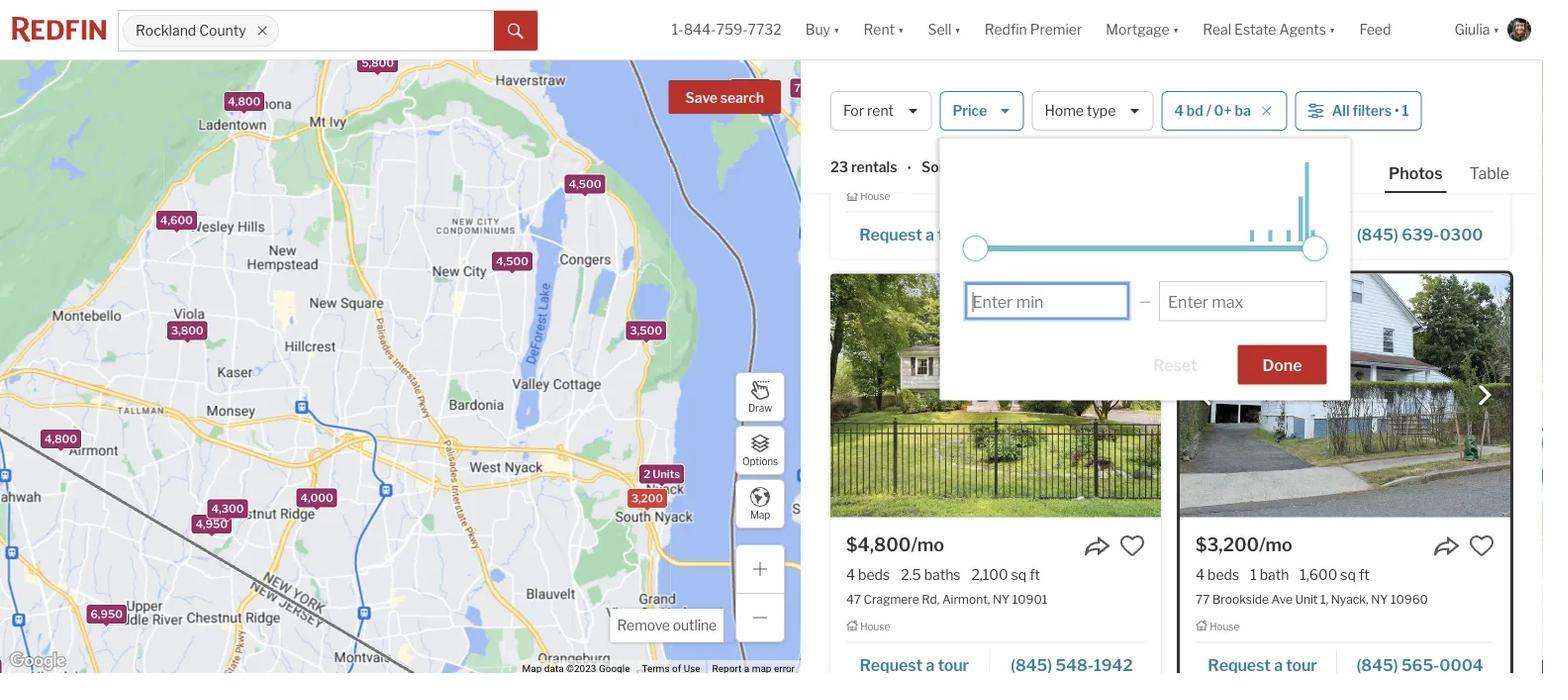 Task type: vqa. For each thing, say whether or not it's contained in the screenshot.
1-844-759-7732
yes



Task type: locate. For each thing, give the bounding box(es) containing it.
0 horizontal spatial county
[[199, 22, 246, 39]]

reset button
[[1129, 345, 1222, 385]]

0 horizontal spatial 1
[[1251, 567, 1257, 584]]

request a tour button down 31 gleason dr, thiells, ny 10984
[[1196, 218, 1338, 248]]

1 horizontal spatial •
[[1395, 102, 1400, 119]]

(845) 639-0300 link
[[1338, 216, 1495, 250]]

10960
[[1391, 592, 1429, 607]]

2.5
[[901, 567, 922, 584]]

2 left 'units'
[[644, 468, 651, 481]]

1 (845) from the left
[[1010, 225, 1052, 245]]

sq for $4,500 /mo
[[997, 136, 1013, 153]]

1 horizontal spatial a
[[1275, 225, 1283, 245]]

baths up 31 gleason dr, thiells, ny 10984
[[1263, 136, 1299, 153]]

$5,800 /mo
[[1196, 104, 1294, 126]]

new
[[907, 162, 933, 176]]

sell ▾ button
[[928, 0, 961, 59]]

sq up nyack,
[[1341, 567, 1356, 584]]

2 inside map region
[[644, 468, 651, 481]]

1 right filters
[[1403, 102, 1409, 119]]

/
[[1207, 102, 1212, 119]]

3,500
[[630, 324, 663, 337]]

1 vertical spatial •
[[908, 160, 912, 177]]

a left maximum price slider
[[1275, 225, 1283, 245]]

▾ left user photo
[[1494, 21, 1500, 38]]

1 horizontal spatial favorite button checkbox
[[1469, 533, 1495, 559]]

▾ for buy ▾
[[834, 21, 840, 38]]

1 ▾ from the left
[[834, 21, 840, 38]]

4 beds up the 47
[[847, 567, 890, 584]]

1 horizontal spatial tour
[[1287, 225, 1318, 245]]

feed
[[1360, 21, 1392, 38]]

map region
[[0, 0, 924, 674]]

• inside 23 rentals • sort
[[908, 160, 912, 177]]

ft up 10984
[[1371, 136, 1382, 153]]

0 vertical spatial 4,500
[[569, 178, 602, 191]]

mortgage ▾ button
[[1094, 0, 1191, 59]]

0 horizontal spatial a
[[926, 225, 935, 245]]

1 request a tour button from the left
[[847, 218, 990, 248]]

0 vertical spatial county
[[199, 22, 246, 39]]

/mo up the "bath"
[[1260, 534, 1293, 556]]

▾ right the mortgage
[[1173, 21, 1180, 38]]

all
[[1333, 102, 1350, 119]]

county left remove rockland county icon
[[199, 22, 246, 39]]

rent
[[864, 21, 895, 38], [1178, 80, 1228, 106]]

4 beds for $4,800 /mo
[[847, 567, 890, 584]]

4 up '31'
[[1196, 136, 1205, 153]]

(845) left 639-
[[1357, 225, 1399, 245]]

outline
[[673, 617, 717, 634]]

baths up 47 cragmere rd, airmont, ny 10901
[[925, 567, 961, 584]]

1 vertical spatial rockland
[[831, 80, 928, 106]]

ny down 2,008
[[1318, 162, 1335, 176]]

4 up the 47
[[847, 567, 856, 584]]

6 ▾ from the left
[[1494, 21, 1500, 38]]

1 vertical spatial rent
[[1178, 80, 1228, 106]]

1 request a tour from the left
[[860, 225, 969, 245]]

gleason
[[1212, 162, 1257, 176]]

▾ left sell on the top of page
[[898, 21, 904, 38]]

5 ▾ from the left
[[1330, 21, 1336, 38]]

request down gleason
[[1208, 225, 1271, 245]]

2 horizontal spatial 4,500
[[642, 615, 675, 628]]

$3,200 /mo
[[1196, 534, 1293, 556]]

/mo up 2.5 baths
[[911, 534, 945, 556]]

search
[[721, 90, 764, 106]]

request a tour down 31 gleason dr, thiells, ny 10984
[[1208, 225, 1318, 245]]

0 vertical spatial rent
[[864, 21, 895, 38]]

favorite button checkbox for $4,800 /mo
[[1120, 533, 1146, 559]]

77 brookside ave unit 1, nyack, ny 10960
[[1196, 592, 1429, 607]]

sq for $3,200 /mo
[[1341, 567, 1356, 584]]

1
[[1403, 102, 1409, 119], [1251, 567, 1257, 584]]

• inside button
[[1395, 102, 1400, 119]]

favorite button image
[[1120, 103, 1146, 128], [1120, 533, 1146, 559], [1469, 533, 1495, 559]]

844-
[[684, 21, 716, 38]]

0 horizontal spatial rockland
[[136, 22, 196, 39]]

beds up 'cragmere'
[[859, 567, 890, 584]]

1 horizontal spatial 4,500
[[569, 178, 602, 191]]

▾
[[834, 21, 840, 38], [898, 21, 904, 38], [955, 21, 961, 38], [1173, 21, 1180, 38], [1330, 21, 1336, 38], [1494, 21, 1500, 38]]

8,000
[[734, 82, 767, 95]]

giulia ▾
[[1455, 21, 1500, 38]]

1,600 sq ft
[[1300, 567, 1370, 584]]

favorite button image for $3,200 /mo
[[1469, 533, 1495, 559]]

real estate agents ▾ link
[[1203, 0, 1336, 59]]

0 horizontal spatial dr,
[[890, 162, 905, 176]]

sq up 10901 at the bottom of page
[[1012, 567, 1027, 584]]

sell
[[928, 21, 952, 38]]

price button
[[940, 91, 1024, 131]]

2 favorite button checkbox from the left
[[1469, 533, 1495, 559]]

beds up brookside
[[1208, 567, 1240, 584]]

photo of 31 gleason dr, thiells, ny 10984 image
[[1180, 0, 1511, 87]]

1 horizontal spatial dr,
[[1260, 162, 1274, 176]]

rd,
[[922, 592, 940, 607]]

tour down thiells,
[[1287, 225, 1318, 245]]

7732
[[748, 21, 782, 38]]

2 request a tour button from the left
[[1196, 218, 1338, 248]]

4 for 3 baths
[[1196, 136, 1205, 153]]

1 horizontal spatial request
[[1208, 225, 1271, 245]]

submit search image
[[508, 24, 524, 39]]

4 ▾ from the left
[[1173, 21, 1180, 38]]

0 horizontal spatial (845)
[[1010, 225, 1052, 245]]

for rent
[[844, 102, 894, 119]]

2 tour from the left
[[1287, 225, 1318, 245]]

dr, left new
[[890, 162, 905, 176]]

▾ for mortgage ▾
[[1173, 21, 1180, 38]]

2,100
[[972, 567, 1009, 584]]

4,300
[[212, 502, 244, 515]]

for
[[844, 102, 865, 119]]

1 horizontal spatial county
[[933, 80, 1008, 106]]

4 for 2.5 baths
[[847, 567, 856, 584]]

(845) left 709-
[[1010, 225, 1052, 245]]

a for (845) 709-2324
[[926, 225, 935, 245]]

▾ right sell on the top of page
[[955, 21, 961, 38]]

0 horizontal spatial request a tour
[[860, 225, 969, 245]]

1 request from the left
[[860, 225, 923, 245]]

0 vertical spatial •
[[1395, 102, 1400, 119]]

tour down city,
[[938, 225, 969, 245]]

/mo for $5,800
[[1261, 104, 1294, 126]]

county up 1,772
[[933, 80, 1008, 106]]

(845) 709-2324
[[1010, 225, 1134, 245]]

1-
[[672, 21, 684, 38]]

filters
[[1353, 102, 1392, 119]]

rockland for rockland county
[[136, 22, 196, 39]]

1 horizontal spatial request a tour button
[[1196, 218, 1338, 248]]

2 ▾ from the left
[[898, 21, 904, 38]]

2,100 sq ft
[[972, 567, 1041, 584]]

request a tour for (845) 639-0300
[[1208, 225, 1318, 245]]

2 a from the left
[[1275, 225, 1283, 245]]

0 horizontal spatial rent
[[864, 21, 895, 38]]

ft for $4,800 /mo
[[1030, 567, 1041, 584]]

▾ for rent ▾
[[898, 21, 904, 38]]

1 horizontal spatial 1
[[1403, 102, 1409, 119]]

2 dr, from the left
[[1260, 162, 1274, 176]]

None search field
[[279, 11, 494, 51]]

1 vertical spatial 2
[[644, 468, 651, 481]]

house down 'cragmere'
[[861, 621, 890, 632]]

dialog containing reset
[[940, 139, 1351, 401]]

sq up 10956
[[997, 136, 1013, 153]]

1 horizontal spatial 4,800
[[228, 95, 261, 108]]

▾ right the 'buy'
[[834, 21, 840, 38]]

/mo
[[911, 104, 945, 126], [1261, 104, 1294, 126], [911, 534, 945, 556], [1260, 534, 1293, 556]]

2 for 2 units
[[644, 468, 651, 481]]

rent ▾ button
[[864, 0, 904, 59]]

1 horizontal spatial 2
[[901, 136, 910, 153]]

1 dr, from the left
[[890, 162, 905, 176]]

0 vertical spatial 1
[[1403, 102, 1409, 119]]

rockland
[[136, 22, 196, 39], [831, 80, 928, 106]]

house down brookside
[[1210, 621, 1240, 632]]

premier
[[1031, 21, 1083, 38]]

5,800
[[362, 57, 394, 69]]

house for $4,500
[[861, 190, 890, 202]]

county
[[199, 22, 246, 39], [933, 80, 1008, 106]]

• left sort
[[908, 160, 912, 177]]

0 horizontal spatial 2
[[644, 468, 651, 481]]

4 up 77
[[1196, 567, 1205, 584]]

beds for $3,200 /mo
[[1208, 567, 1240, 584]]

0 vertical spatial 2
[[901, 136, 910, 153]]

1 a from the left
[[926, 225, 935, 245]]

/mo for $4,800
[[911, 534, 945, 556]]

estate
[[1235, 21, 1277, 38]]

4 beds
[[1196, 136, 1240, 153], [847, 567, 890, 584], [1196, 567, 1240, 584]]

0 horizontal spatial request a tour button
[[847, 218, 990, 248]]

sq up 10984
[[1353, 136, 1368, 153]]

• right filters
[[1395, 102, 1400, 119]]

a
[[926, 225, 935, 245], [1275, 225, 1283, 245]]

1 vertical spatial county
[[933, 80, 1008, 106]]

0 horizontal spatial favorite button checkbox
[[1120, 533, 1146, 559]]

4 for 1 bath
[[1196, 567, 1205, 584]]

1-844-759-7732 link
[[672, 21, 782, 38]]

(845)
[[1010, 225, 1052, 245], [1357, 225, 1399, 245]]

scott
[[857, 162, 887, 176]]

brookside
[[1213, 592, 1269, 607]]

1 horizontal spatial (845)
[[1357, 225, 1399, 245]]

/mo up 3 baths
[[1261, 104, 1294, 126]]

1 horizontal spatial request a tour
[[1208, 225, 1318, 245]]

favorite button checkbox
[[1120, 533, 1146, 559], [1469, 533, 1495, 559]]

beds for $4,800 /mo
[[859, 567, 890, 584]]

4 inside button
[[1175, 102, 1184, 119]]

0+
[[1215, 102, 1232, 119]]

/mo up 2 baths
[[911, 104, 945, 126]]

1 vertical spatial 4,500
[[496, 255, 529, 268]]

2 up 23 rentals • sort
[[901, 136, 910, 153]]

beds
[[1208, 136, 1240, 153], [859, 567, 890, 584], [1208, 567, 1240, 584]]

for
[[1143, 80, 1173, 106]]

0 horizontal spatial 4,800
[[45, 433, 77, 446]]

Enter min text field
[[973, 292, 1123, 311]]

request a tour button down new
[[847, 218, 990, 248]]

0 horizontal spatial 4,500
[[496, 255, 529, 268]]

0 vertical spatial rockland
[[136, 22, 196, 39]]

dr, for thiells,
[[1260, 162, 1274, 176]]

2 request from the left
[[1208, 225, 1271, 245]]

1,
[[1321, 592, 1329, 607]]

2 (845) from the left
[[1357, 225, 1399, 245]]

1 tour from the left
[[938, 225, 969, 245]]

4,950
[[196, 518, 228, 531]]

dialog
[[940, 139, 1351, 401]]

house
[[861, 190, 890, 202], [861, 621, 890, 632], [1210, 621, 1240, 632]]

4,500
[[569, 178, 602, 191], [496, 255, 529, 268], [642, 615, 675, 628]]

request a tour button for (845) 639-0300
[[1196, 218, 1338, 248]]

all filters • 1 button
[[1296, 91, 1422, 131]]

apartments
[[1013, 80, 1139, 106]]

10956
[[981, 162, 1018, 176]]

(845) for (845) 639-0300
[[1357, 225, 1399, 245]]

1 left the "bath"
[[1251, 567, 1257, 584]]

beds up gleason
[[1208, 136, 1240, 153]]

photos
[[1389, 163, 1443, 183]]

0 horizontal spatial tour
[[938, 225, 969, 245]]

$5,800
[[1196, 104, 1261, 126]]

/mo for $3,200
[[1260, 534, 1293, 556]]

rockland for rockland county apartments for rent
[[831, 80, 928, 106]]

2 request a tour from the left
[[1208, 225, 1318, 245]]

1 vertical spatial 1
[[1251, 567, 1257, 584]]

ft up 10901 at the bottom of page
[[1030, 567, 1041, 584]]

3,200
[[632, 492, 663, 505]]

request a tour down new
[[860, 225, 969, 245]]

buy ▾
[[806, 21, 840, 38]]

3 ▾ from the left
[[955, 21, 961, 38]]

1 favorite button checkbox from the left
[[1120, 533, 1146, 559]]

request down 23 rentals • sort
[[860, 225, 923, 245]]

rent inside rent ▾ dropdown button
[[864, 21, 895, 38]]

remove outline button
[[610, 609, 724, 643]]

ft up 10956
[[1016, 136, 1026, 153]]

maximum price slider
[[1303, 236, 1328, 261]]

4 beds up '31'
[[1196, 136, 1240, 153]]

redfin premier
[[985, 21, 1083, 38]]

house for $4,800
[[861, 621, 890, 632]]

dr, down 3 baths
[[1260, 162, 1274, 176]]

home type button
[[1032, 91, 1154, 131]]

0 horizontal spatial request
[[860, 225, 923, 245]]

4 bd / 0+ ba button
[[1162, 91, 1288, 131]]

1 horizontal spatial rockland
[[831, 80, 928, 106]]

baths up sort
[[913, 136, 949, 153]]

0 horizontal spatial •
[[908, 160, 912, 177]]

1 vertical spatial 4,800
[[45, 433, 77, 446]]

county for rockland county
[[199, 22, 246, 39]]

2 for 2 baths
[[901, 136, 910, 153]]

house down scott
[[861, 190, 890, 202]]

buy ▾ button
[[794, 0, 852, 59]]

2
[[901, 136, 910, 153], [644, 468, 651, 481]]

draw button
[[736, 372, 785, 422]]

favorite button image for $4,800 /mo
[[1120, 533, 1146, 559]]

Enter max text field
[[1168, 292, 1318, 311]]

(845) 709-2324 link
[[990, 216, 1146, 250]]

mortgage
[[1106, 21, 1170, 38]]

rentals
[[852, 159, 898, 176]]

▾ right agents
[[1330, 21, 1336, 38]]

ft up nyack,
[[1359, 567, 1370, 584]]

4 left bd
[[1175, 102, 1184, 119]]

0 vertical spatial 4,800
[[228, 95, 261, 108]]

4 beds up 77
[[1196, 567, 1240, 584]]

a left minimum price slider
[[926, 225, 935, 245]]



Task type: describe. For each thing, give the bounding box(es) containing it.
a for (845) 639-0300
[[1275, 225, 1283, 245]]

ft for $4,500 /mo
[[1016, 136, 1026, 153]]

bath
[[1260, 567, 1290, 584]]

map
[[750, 509, 770, 521]]

/mo for $4,500
[[911, 104, 945, 126]]

47
[[847, 592, 861, 607]]

1-844-759-7732
[[672, 21, 782, 38]]

$4,500 /mo
[[847, 104, 945, 126]]

$4,800
[[847, 534, 911, 556]]

remove
[[617, 617, 670, 634]]

2,008 sq ft
[[1310, 136, 1382, 153]]

▾ inside dropdown button
[[1330, 21, 1336, 38]]

nyack,
[[1332, 592, 1369, 607]]

tour for (845) 709-2324
[[938, 225, 969, 245]]

2 units
[[644, 468, 680, 481]]

dr, for new
[[890, 162, 905, 176]]

home
[[1045, 102, 1084, 119]]

request a tour for (845) 709-2324
[[860, 225, 969, 245]]

sell ▾ button
[[916, 0, 973, 59]]

2 baths
[[901, 136, 949, 153]]

3 baths
[[1251, 136, 1299, 153]]

real
[[1203, 21, 1232, 38]]

reset
[[1154, 356, 1198, 375]]

8 scott dr, new city, ny 10956
[[847, 162, 1018, 176]]

1 horizontal spatial rent
[[1178, 80, 1228, 106]]

rent ▾
[[864, 21, 904, 38]]

3,800
[[171, 324, 204, 337]]

ft for $3,200 /mo
[[1359, 567, 1370, 584]]

favorite button image for $4,500 /mo
[[1120, 103, 1146, 128]]

real estate agents ▾ button
[[1191, 0, 1348, 59]]

request for (845) 639-0300
[[1208, 225, 1271, 245]]

photos button
[[1385, 162, 1466, 193]]

minimum price slider
[[963, 236, 989, 261]]

▾ for sell ▾
[[955, 21, 961, 38]]

6,950
[[91, 608, 123, 621]]

house for $3,200
[[1210, 621, 1240, 632]]

4 beds for $3,200 /mo
[[1196, 567, 1240, 584]]

home type
[[1045, 102, 1116, 119]]

options button
[[736, 426, 785, 475]]

759-
[[716, 21, 748, 38]]

1 bath
[[1251, 567, 1290, 584]]

4,000
[[301, 492, 333, 505]]

previous button image
[[1196, 386, 1216, 406]]

• for filters
[[1395, 102, 1400, 119]]

1,772 sq ft
[[960, 136, 1026, 153]]

23
[[831, 159, 849, 176]]

user photo image
[[1508, 18, 1532, 42]]

agents
[[1280, 21, 1327, 38]]

cragmere
[[864, 592, 920, 607]]

10984
[[1338, 162, 1375, 176]]

county for rockland county apartments for rent
[[933, 80, 1008, 106]]

baths for $4,800 /mo
[[925, 567, 961, 584]]

10901
[[1013, 592, 1048, 607]]

airmont,
[[943, 592, 991, 607]]

units
[[653, 468, 680, 481]]

2.5 baths
[[901, 567, 961, 584]]

$4,500
[[847, 104, 911, 126]]

buy
[[806, 21, 831, 38]]

map button
[[736, 479, 785, 529]]

buy ▾ button
[[806, 0, 840, 59]]

remove rockland county image
[[256, 25, 268, 37]]

table button
[[1466, 162, 1514, 191]]

save search
[[686, 90, 764, 106]]

ave
[[1272, 592, 1293, 607]]

sell ▾
[[928, 21, 961, 38]]

baths for $4,500 /mo
[[913, 136, 949, 153]]

1 inside button
[[1403, 102, 1409, 119]]

ba
[[1235, 102, 1251, 119]]

remove 4 bd / 0+ ba image
[[1261, 105, 1273, 117]]

save
[[686, 90, 718, 106]]

47 cragmere rd, airmont, ny 10901
[[847, 592, 1048, 607]]

1,600
[[1300, 567, 1338, 584]]

photo of 77 brookside ave unit 1, nyack, ny 10960 image
[[1180, 274, 1511, 517]]

—
[[1139, 293, 1152, 309]]

real estate agents ▾
[[1203, 21, 1336, 38]]

favorite button checkbox
[[1120, 103, 1146, 128]]

• for rentals
[[908, 160, 912, 177]]

price
[[953, 102, 988, 119]]

mortgage ▾ button
[[1106, 0, 1180, 59]]

favorite button checkbox for $3,200 /mo
[[1469, 533, 1495, 559]]

photo of 8 scott dr, new city, ny 10956 image
[[831, 0, 1162, 87]]

sort
[[922, 159, 951, 176]]

ny down 2,100 sq ft
[[993, 592, 1010, 607]]

▾ for giulia ▾
[[1494, 21, 1500, 38]]

draw
[[749, 402, 772, 414]]

ny right nyack,
[[1372, 592, 1389, 607]]

(845) for (845) 709-2324
[[1010, 225, 1052, 245]]

mortgage ▾
[[1106, 21, 1180, 38]]

2 vertical spatial 4,500
[[642, 615, 675, 628]]

4 bd / 0+ ba
[[1175, 102, 1251, 119]]

31
[[1196, 162, 1209, 176]]

2324
[[1093, 225, 1134, 245]]

rockland county apartments for rent
[[831, 80, 1228, 106]]

tour for (845) 639-0300
[[1287, 225, 1318, 245]]

unit
[[1296, 592, 1318, 607]]

77
[[1196, 592, 1210, 607]]

giulia
[[1455, 21, 1491, 38]]

request for (845) 709-2324
[[860, 225, 923, 245]]

request a tour button for (845) 709-2324
[[847, 218, 990, 248]]

7,500
[[794, 82, 826, 95]]

$4,800 /mo
[[847, 534, 945, 556]]

ny right city,
[[962, 162, 979, 176]]

redfin
[[985, 21, 1028, 38]]

0300
[[1440, 225, 1484, 245]]

sq for $4,800 /mo
[[1012, 567, 1027, 584]]

photo of 47 cragmere rd, airmont, ny 10901 image
[[831, 274, 1162, 517]]

done
[[1263, 356, 1303, 375]]

google image
[[5, 649, 70, 674]]

2,008
[[1310, 136, 1350, 153]]

remove outline
[[617, 617, 717, 634]]

31 gleason dr, thiells, ny 10984
[[1196, 162, 1375, 176]]

save search button
[[669, 80, 781, 114]]

next button image
[[1475, 386, 1495, 406]]



